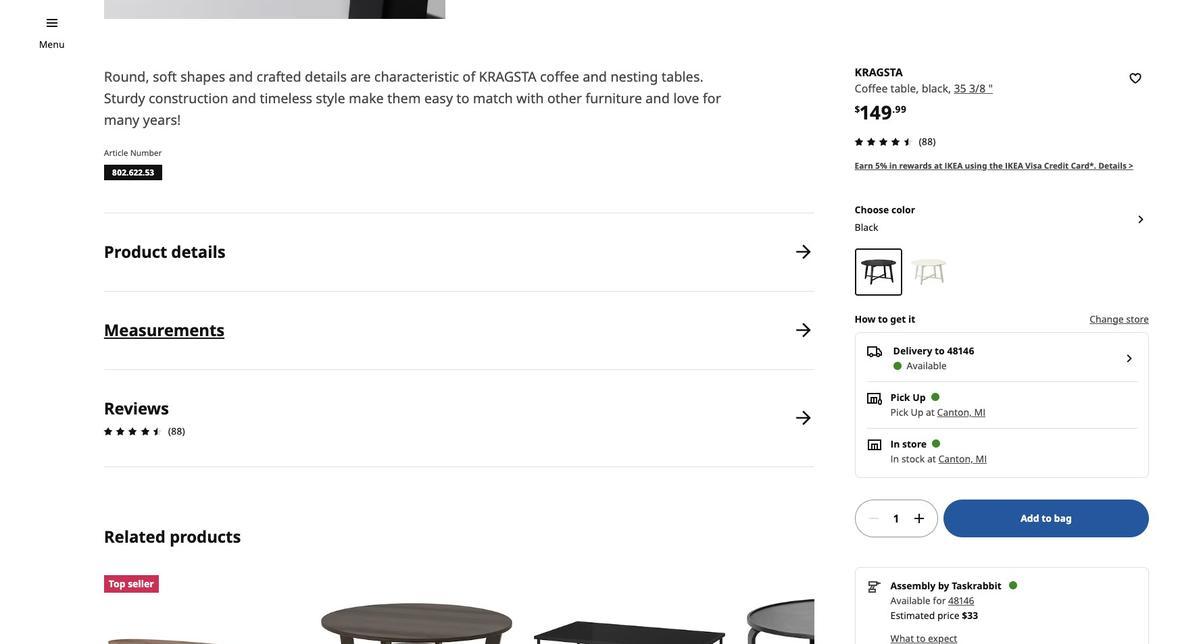 Task type: describe. For each thing, give the bounding box(es) containing it.
rewards
[[899, 160, 932, 172]]

by
[[938, 580, 949, 593]]

black
[[855, 221, 878, 234]]

number
[[130, 147, 162, 159]]

(88) button
[[851, 134, 936, 150]]

it
[[908, 313, 915, 326]]

card*.
[[1071, 160, 1097, 172]]

>
[[1129, 160, 1134, 172]]

how
[[855, 313, 876, 326]]

earn 5% in rewards at ikea using the ikea visa credit card*. details >
[[855, 160, 1134, 172]]

reviews heading
[[104, 397, 169, 420]]

top
[[109, 578, 125, 591]]

top seller
[[109, 578, 154, 591]]

äsperöd coffee table, black/glass black, 45 1/4x22 7/8 " image
[[530, 576, 729, 645]]

color
[[892, 203, 915, 216]]

make
[[349, 89, 384, 108]]

stock
[[902, 453, 925, 466]]

$ 149 . 99
[[855, 100, 907, 125]]

add to bag
[[1021, 512, 1072, 525]]

measurements
[[104, 319, 225, 341]]

product
[[104, 241, 167, 263]]

change store button
[[1090, 312, 1149, 327]]

add to bag button
[[944, 500, 1149, 538]]

seller
[[128, 578, 154, 591]]

product details button
[[104, 214, 814, 291]]

kragsta coffee table, black, 35 3/8 "
[[855, 65, 993, 96]]

using
[[965, 160, 987, 172]]

pick up at canton, mi group
[[891, 406, 986, 419]]

up for pick up at canton, mi
[[911, 406, 924, 419]]

change
[[1090, 313, 1124, 326]]

in store
[[891, 438, 927, 451]]

coffee
[[855, 81, 888, 96]]

product details heading
[[104, 241, 225, 263]]

round,
[[104, 68, 149, 86]]

Quantity input value text field
[[887, 500, 906, 538]]

round, soft shapes and crafted details are characteristic of kragsta coffee and nesting tables. sturdy construction and timeless style make them easy to match with other furniture and love for many years!
[[104, 68, 721, 129]]

1 vertical spatial review: 4.3 out of 5 stars. total reviews: 88 image
[[100, 424, 166, 440]]

coffee
[[540, 68, 579, 86]]

canton, mi button for in stock at
[[939, 453, 987, 466]]

construction
[[149, 89, 228, 108]]

pick up
[[891, 391, 926, 404]]

tables.
[[662, 68, 704, 86]]

canton, mi button for pick up at
[[937, 406, 986, 419]]

in for in store
[[891, 438, 900, 451]]

review: 4.3 out of 5 stars. total reviews: 88 image inside (88) button
[[851, 134, 916, 150]]

35 3/8 " button
[[954, 81, 993, 98]]

many
[[104, 111, 139, 129]]

(88) for bottommost the review: 4.3 out of 5 stars. total reviews: 88 image
[[168, 425, 185, 438]]

visa
[[1026, 160, 1042, 172]]

article
[[104, 147, 128, 159]]

mi for in stock at canton, mi
[[976, 453, 987, 466]]

available for 48146 estimated price $33
[[891, 595, 978, 622]]

soft
[[153, 68, 177, 86]]

measurements button
[[104, 292, 814, 370]]

and up furniture
[[583, 68, 607, 86]]

sturdy
[[104, 89, 145, 108]]

easy
[[424, 89, 453, 108]]

taskrabbit
[[952, 580, 1002, 593]]

802.622.53
[[112, 167, 154, 178]]

get
[[891, 313, 906, 326]]

and left love
[[646, 89, 670, 108]]

to inside round, soft shapes and crafted details are characteristic of kragsta coffee and nesting tables. sturdy construction and timeless style make them easy to match with other furniture and love for many years!
[[456, 89, 470, 108]]

available for available
[[907, 359, 947, 372]]

$
[[855, 103, 860, 116]]

in stock at canton, mi
[[891, 453, 987, 466]]

related products
[[104, 526, 241, 548]]

credit
[[1044, 160, 1069, 172]]

delivery
[[893, 345, 932, 357]]

details inside button
[[171, 241, 225, 263]]

stockholm coffee table, walnut veneer, 70 7/8x23 1/4 " image
[[104, 576, 303, 645]]

choose color black
[[855, 203, 915, 234]]

35
[[954, 81, 967, 96]]

0 horizontal spatial kragsta coffee table, black, 35 3/8 " image
[[104, 0, 446, 19]]

jakobsfors coffee table, dark brown stained oak veneer, 31 1/2 " image
[[317, 576, 516, 645]]

menu
[[39, 38, 65, 51]]

black,
[[922, 81, 951, 96]]

to for add to bag
[[1042, 512, 1052, 525]]

estimated
[[891, 609, 935, 622]]

reviews
[[104, 397, 169, 420]]

(88) for the review: 4.3 out of 5 stars. total reviews: 88 image in the (88) button
[[919, 135, 936, 148]]

in for in stock at canton, mi
[[891, 453, 899, 466]]

2 ikea from the left
[[1005, 160, 1023, 172]]

at for pick up
[[926, 406, 935, 419]]

kragsta inside kragsta coffee table, black, 35 3/8 "
[[855, 65, 903, 80]]

are
[[350, 68, 371, 86]]

characteristic
[[374, 68, 459, 86]]



Task type: vqa. For each thing, say whether or not it's contained in the screenshot.
recalls
no



Task type: locate. For each thing, give the bounding box(es) containing it.
5%
[[875, 160, 887, 172]]

them
[[387, 89, 421, 108]]

pick for pick up at canton, mi
[[891, 406, 908, 419]]

available down delivery to 48146
[[907, 359, 947, 372]]

(88) down reviews
[[168, 425, 185, 438]]

available inside available for 48146 estimated price $33
[[891, 595, 931, 607]]

kragsta coffee table, white, 35 3/8 " image
[[910, 254, 947, 290]]

.
[[892, 103, 895, 116]]

"
[[989, 81, 993, 96]]

1 vertical spatial kragsta coffee table, black, 35 3/8 " image
[[860, 254, 897, 290]]

1 vertical spatial (88)
[[168, 425, 185, 438]]

ikea left using
[[945, 160, 963, 172]]

match
[[473, 89, 513, 108]]

canton, right 'stock'
[[939, 453, 973, 466]]

1 in from the top
[[891, 438, 900, 451]]

2 in from the top
[[891, 453, 899, 466]]

in left 'stock'
[[891, 453, 899, 466]]

pick up at canton, mi
[[891, 406, 986, 419]]

0 vertical spatial store
[[1126, 313, 1149, 326]]

mi
[[974, 406, 986, 419], [976, 453, 987, 466]]

of
[[463, 68, 475, 86]]

store for in store
[[903, 438, 927, 451]]

48146 for available for 48146 estimated price $33
[[948, 595, 974, 607]]

list containing product details
[[100, 214, 814, 468]]

details inside round, soft shapes and crafted details are characteristic of kragsta coffee and nesting tables. sturdy construction and timeless style make them easy to match with other furniture and love for many years!
[[305, 68, 347, 86]]

the
[[989, 160, 1003, 172]]

0 vertical spatial for
[[703, 89, 721, 108]]

canton, mi button right 'stock'
[[939, 453, 987, 466]]

to
[[456, 89, 470, 108], [878, 313, 888, 326], [935, 345, 945, 357], [1042, 512, 1052, 525]]

at right rewards
[[934, 160, 943, 172]]

store inside change store button
[[1126, 313, 1149, 326]]

up up pick up at canton, mi
[[913, 391, 926, 404]]

1 horizontal spatial details
[[305, 68, 347, 86]]

at right 'stock'
[[927, 453, 936, 466]]

for right love
[[703, 89, 721, 108]]

article number
[[104, 147, 162, 159]]

and right "shapes" on the left top of page
[[229, 68, 253, 86]]

at
[[934, 160, 943, 172], [926, 406, 935, 419], [927, 453, 936, 466]]

kragsta coffee table, black, 35 3/8 " image up crafted
[[104, 0, 446, 19]]

0 vertical spatial canton, mi button
[[937, 406, 986, 419]]

1 vertical spatial canton,
[[939, 453, 973, 466]]

1 vertical spatial details
[[171, 241, 225, 263]]

1 pick from the top
[[891, 391, 910, 404]]

(88) inside (88) button
[[919, 135, 936, 148]]

to inside button
[[1042, 512, 1052, 525]]

0 horizontal spatial review: 4.3 out of 5 stars. total reviews: 88 image
[[100, 424, 166, 440]]

canton,
[[937, 406, 972, 419], [939, 453, 973, 466]]

0 horizontal spatial kragsta
[[479, 68, 537, 86]]

0 horizontal spatial ikea
[[945, 160, 963, 172]]

2 pick from the top
[[891, 406, 908, 419]]

mi up the in stock at canton, mi group
[[974, 406, 986, 419]]

delivery to 48146
[[893, 345, 975, 357]]

details up style
[[305, 68, 347, 86]]

review: 4.3 out of 5 stars. total reviews: 88 image down reviews
[[100, 424, 166, 440]]

store
[[1126, 313, 1149, 326], [903, 438, 927, 451]]

2 vertical spatial at
[[927, 453, 936, 466]]

kragsta up match in the left of the page
[[479, 68, 537, 86]]

to left bag
[[1042, 512, 1052, 525]]

details
[[305, 68, 347, 86], [171, 241, 225, 263]]

earn
[[855, 160, 873, 172]]

0 horizontal spatial for
[[703, 89, 721, 108]]

0 vertical spatial 48146
[[947, 345, 975, 357]]

store right change
[[1126, 313, 1149, 326]]

in stock at canton, mi group
[[891, 453, 987, 466]]

to for how to get it
[[878, 313, 888, 326]]

right image
[[1122, 351, 1138, 367]]

0 vertical spatial pick
[[891, 391, 910, 404]]

menu button
[[39, 37, 65, 52]]

1 horizontal spatial (88)
[[919, 135, 936, 148]]

kragsta inside round, soft shapes and crafted details are characteristic of kragsta coffee and nesting tables. sturdy construction and timeless style make them easy to match with other furniture and love for many years!
[[479, 68, 537, 86]]

0 horizontal spatial details
[[171, 241, 225, 263]]

earn 5% in rewards at ikea using the ikea visa credit card*. details > button
[[855, 160, 1134, 172]]

0 vertical spatial (88)
[[919, 135, 936, 148]]

price
[[938, 609, 960, 622]]

shapes
[[180, 68, 225, 86]]

48146 button
[[948, 595, 974, 607]]

149
[[860, 100, 892, 125]]

list
[[100, 214, 814, 468]]

crafted
[[257, 68, 301, 86]]

1 vertical spatial mi
[[976, 453, 987, 466]]

for inside available for 48146 estimated price $33
[[933, 595, 946, 607]]

pick for pick up
[[891, 391, 910, 404]]

related
[[104, 526, 165, 548]]

product details
[[104, 241, 225, 263]]

0 horizontal spatial store
[[903, 438, 927, 451]]

48146
[[947, 345, 975, 357], [948, 595, 974, 607]]

available for available for 48146 estimated price $33
[[891, 595, 931, 607]]

0 vertical spatial at
[[934, 160, 943, 172]]

canton, for in stock at
[[939, 453, 973, 466]]

kragsta up coffee
[[855, 65, 903, 80]]

0 vertical spatial available
[[907, 359, 947, 372]]

love
[[673, 89, 699, 108]]

table,
[[891, 81, 919, 96]]

borgeby coffee table, black, 27 1/2 " image
[[743, 576, 942, 645]]

at inside button
[[934, 160, 943, 172]]

up down pick up
[[911, 406, 924, 419]]

at for in store
[[927, 453, 936, 466]]

kragsta coffee table, black, 35 3/8 " image
[[104, 0, 446, 19], [860, 254, 897, 290]]

measurements heading
[[104, 319, 225, 341]]

1 horizontal spatial review: 4.3 out of 5 stars. total reviews: 88 image
[[851, 134, 916, 150]]

48146 for delivery to 48146
[[947, 345, 975, 357]]

1 horizontal spatial for
[[933, 595, 946, 607]]

nesting
[[611, 68, 658, 86]]

1 horizontal spatial kragsta
[[855, 65, 903, 80]]

$33
[[962, 609, 978, 622]]

48146 up $33
[[948, 595, 974, 607]]

up for pick up
[[913, 391, 926, 404]]

to left the get
[[878, 313, 888, 326]]

kragsta
[[855, 65, 903, 80], [479, 68, 537, 86]]

(88) inside list
[[168, 425, 185, 438]]

0 horizontal spatial (88)
[[168, 425, 185, 438]]

mi down pick up at canton, mi group
[[976, 453, 987, 466]]

at up the in store
[[926, 406, 935, 419]]

1 vertical spatial available
[[891, 595, 931, 607]]

1 vertical spatial at
[[926, 406, 935, 419]]

other
[[547, 89, 582, 108]]

assembly by taskrabbit
[[891, 580, 1002, 593]]

0 vertical spatial details
[[305, 68, 347, 86]]

ikea right the
[[1005, 160, 1023, 172]]

available up estimated
[[891, 595, 931, 607]]

(88) up rewards
[[919, 135, 936, 148]]

products
[[170, 526, 241, 548]]

and left timeless
[[232, 89, 256, 108]]

0 vertical spatial kragsta coffee table, black, 35 3/8 " image
[[104, 0, 446, 19]]

for inside round, soft shapes and crafted details are characteristic of kragsta coffee and nesting tables. sturdy construction and timeless style make them easy to match with other furniture and love for many years!
[[703, 89, 721, 108]]

details
[[1099, 160, 1127, 172]]

top seller link
[[104, 576, 303, 645]]

furniture
[[586, 89, 642, 108]]

1 vertical spatial in
[[891, 453, 899, 466]]

1 horizontal spatial store
[[1126, 313, 1149, 326]]

canton, mi button
[[937, 406, 986, 419], [939, 453, 987, 466]]

and
[[229, 68, 253, 86], [583, 68, 607, 86], [232, 89, 256, 108], [646, 89, 670, 108]]

review: 4.3 out of 5 stars. total reviews: 88 image
[[851, 134, 916, 150], [100, 424, 166, 440]]

for down by
[[933, 595, 946, 607]]

pick down pick up
[[891, 406, 908, 419]]

review: 4.3 out of 5 stars. total reviews: 88 image up the 5%
[[851, 134, 916, 150]]

0 vertical spatial canton,
[[937, 406, 972, 419]]

pick
[[891, 391, 910, 404], [891, 406, 908, 419]]

in up the in stock at canton, mi
[[891, 438, 900, 451]]

choose
[[855, 203, 889, 216]]

canton, up the in stock at canton, mi
[[937, 406, 972, 419]]

for
[[703, 89, 721, 108], [933, 595, 946, 607]]

mi for pick up at canton, mi
[[974, 406, 986, 419]]

how to get it
[[855, 313, 915, 326]]

1 horizontal spatial ikea
[[1005, 160, 1023, 172]]

48146 right delivery
[[947, 345, 975, 357]]

store up 'stock'
[[903, 438, 927, 451]]

to for delivery to 48146
[[935, 345, 945, 357]]

1 vertical spatial 48146
[[948, 595, 974, 607]]

0 vertical spatial up
[[913, 391, 926, 404]]

timeless
[[260, 89, 312, 108]]

in
[[890, 160, 897, 172]]

available
[[907, 359, 947, 372], [891, 595, 931, 607]]

1 vertical spatial pick
[[891, 406, 908, 419]]

bag
[[1054, 512, 1072, 525]]

kragsta coffee table, black, 35 3/8 " image down black
[[860, 254, 897, 290]]

pick up pick up at canton, mi group
[[891, 391, 910, 404]]

change store
[[1090, 313, 1149, 326]]

1 vertical spatial up
[[911, 406, 924, 419]]

ikea
[[945, 160, 963, 172], [1005, 160, 1023, 172]]

99
[[895, 103, 907, 116]]

0 vertical spatial review: 4.3 out of 5 stars. total reviews: 88 image
[[851, 134, 916, 150]]

details right product
[[171, 241, 225, 263]]

1 ikea from the left
[[945, 160, 963, 172]]

0 vertical spatial in
[[891, 438, 900, 451]]

store for change store
[[1126, 313, 1149, 326]]

1 horizontal spatial kragsta coffee table, black, 35 3/8 " image
[[860, 254, 897, 290]]

0 vertical spatial mi
[[974, 406, 986, 419]]

to right delivery
[[935, 345, 945, 357]]

3/8
[[969, 81, 986, 96]]

canton, for pick up at
[[937, 406, 972, 419]]

1 vertical spatial store
[[903, 438, 927, 451]]

to down of
[[456, 89, 470, 108]]

canton, mi button up the in stock at canton, mi group
[[937, 406, 986, 419]]

up
[[913, 391, 926, 404], [911, 406, 924, 419]]

1 vertical spatial canton, mi button
[[939, 453, 987, 466]]

style
[[316, 89, 345, 108]]

assembly
[[891, 580, 936, 593]]

with
[[517, 89, 544, 108]]

48146 inside available for 48146 estimated price $33
[[948, 595, 974, 607]]

add
[[1021, 512, 1039, 525]]

1 vertical spatial for
[[933, 595, 946, 607]]



